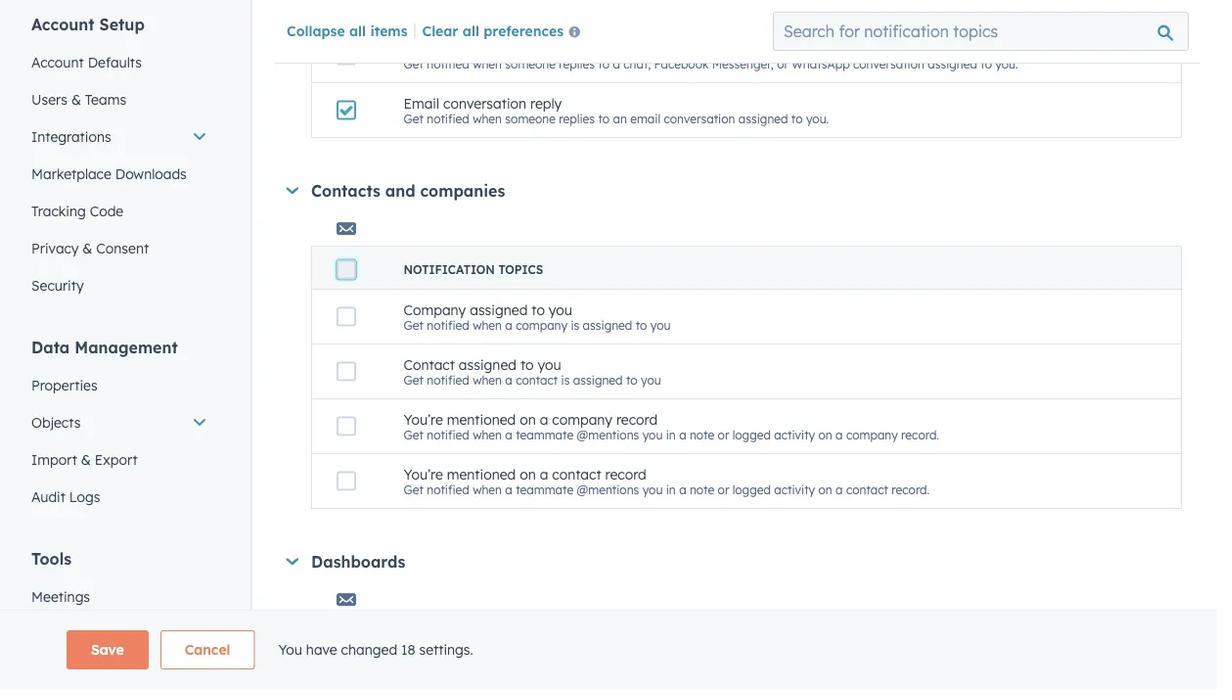 Task type: vqa. For each thing, say whether or not it's contained in the screenshot.


Task type: locate. For each thing, give the bounding box(es) containing it.
1 vertical spatial teammate
[[516, 482, 574, 497]]

1 account from the top
[[31, 15, 95, 34]]

0 vertical spatial topics
[[499, 262, 544, 277]]

when inside email conversation reply get notified when someone replies to an email conversation assigned to you.
[[473, 111, 502, 126]]

account
[[31, 15, 95, 34], [31, 54, 84, 71]]

0 vertical spatial activity
[[775, 428, 816, 442]]

1 all from the left
[[349, 22, 366, 39]]

& inside 'link'
[[83, 240, 92, 257]]

logged inside you're mentioned on a company record get notified when a teammate @mentions you in a note or logged activity on a company record.
[[733, 428, 771, 442]]

0 vertical spatial you.
[[996, 57, 1019, 71]]

get
[[404, 57, 424, 71], [404, 111, 424, 126], [404, 318, 424, 333], [404, 373, 424, 387], [404, 428, 424, 442], [404, 482, 424, 497]]

someone
[[506, 57, 556, 71], [506, 111, 556, 126]]

get inside you're mentioned on a contact record get notified when a teammate @mentions you in a note or logged activity on a contact record.
[[404, 482, 424, 497]]

get down "company"
[[404, 373, 424, 387]]

in down you're mentioned on a company record get notified when a teammate @mentions you in a note or logged activity on a company record.
[[666, 482, 676, 497]]

record for you're mentioned on a contact record
[[606, 465, 647, 482]]

collapse all items
[[287, 22, 408, 39]]

assigned up the contact assigned to you get notified when a contact is assigned to you
[[583, 318, 633, 333]]

0 horizontal spatial you.
[[807, 111, 830, 126]]

topics for dashboards
[[499, 633, 544, 648]]

1 mentioned from the top
[[447, 410, 516, 428]]

2 vertical spatial or
[[718, 482, 730, 497]]

integrations
[[31, 128, 111, 145]]

you're inside you're mentioned on a contact record get notified when a teammate @mentions you in a note or logged activity on a contact record.
[[404, 465, 443, 482]]

or inside the chat conversation reply get notified when someone replies to a chat, facebook messenger, or whatsapp conversation assigned to you.
[[778, 57, 789, 71]]

1 vertical spatial is
[[562, 373, 570, 387]]

2 note from the top
[[690, 482, 715, 497]]

& left export
[[81, 451, 91, 468]]

0 vertical spatial &
[[71, 91, 81, 108]]

all inside button
[[463, 22, 480, 39]]

notification topics for dashboards
[[404, 633, 544, 648]]

2 replies from the top
[[559, 111, 595, 126]]

notified inside the chat conversation reply get notified when someone replies to a chat, facebook messenger, or whatsapp conversation assigned to you.
[[427, 57, 470, 71]]

6 get from the top
[[404, 482, 424, 497]]

2 vertical spatial &
[[81, 451, 91, 468]]

4 when from the top
[[473, 373, 502, 387]]

0 vertical spatial reply
[[526, 39, 557, 57]]

is down company assigned to you get notified when a company is assigned to you
[[562, 373, 570, 387]]

1 vertical spatial notification topics
[[404, 633, 544, 648]]

2 get from the top
[[404, 111, 424, 126]]

1 horizontal spatial is
[[571, 318, 580, 333]]

reply inside the chat conversation reply get notified when someone replies to a chat, facebook messenger, or whatsapp conversation assigned to you.
[[526, 39, 557, 57]]

users & teams link
[[20, 81, 219, 118]]

1 vertical spatial in
[[666, 482, 676, 497]]

get inside the chat conversation reply get notified when someone replies to a chat, facebook messenger, or whatsapp conversation assigned to you.
[[404, 57, 424, 71]]

2 notified from the top
[[427, 111, 470, 126]]

0 vertical spatial @mentions
[[577, 428, 640, 442]]

account for account setup
[[31, 15, 95, 34]]

account setup element
[[20, 14, 219, 304]]

0 vertical spatial is
[[571, 318, 580, 333]]

record up you're mentioned on a contact record get notified when a teammate @mentions you in a note or logged activity on a contact record.
[[617, 410, 658, 428]]

assigned down messenger,
[[739, 111, 789, 126]]

topics
[[499, 262, 544, 277], [499, 633, 544, 648]]

account up the users
[[31, 54, 84, 71]]

1 vertical spatial account
[[31, 54, 84, 71]]

record. inside you're mentioned on a company record get notified when a teammate @mentions you in a note or logged activity on a company record.
[[902, 428, 940, 442]]

or
[[778, 57, 789, 71], [718, 428, 730, 442], [718, 482, 730, 497]]

replies for chat conversation reply
[[559, 57, 595, 71]]

1 horizontal spatial you.
[[996, 57, 1019, 71]]

2 @mentions from the top
[[577, 482, 640, 497]]

is for company assigned to you
[[571, 318, 580, 333]]

1 topics from the top
[[499, 262, 544, 277]]

0 vertical spatial or
[[778, 57, 789, 71]]

email conversation reply get notified when someone replies to an email conversation assigned to you.
[[404, 94, 830, 126]]

logged for you're mentioned on a contact record
[[733, 482, 771, 497]]

tracking
[[31, 203, 86, 220]]

0 vertical spatial note
[[690, 428, 715, 442]]

mentioned for company
[[447, 410, 516, 428]]

consent
[[96, 240, 149, 257]]

& right privacy
[[83, 240, 92, 257]]

a
[[613, 57, 621, 71], [506, 318, 513, 333], [506, 373, 513, 387], [540, 410, 549, 428], [506, 428, 513, 442], [680, 428, 687, 442], [836, 428, 843, 442], [540, 465, 549, 482], [506, 482, 513, 497], [680, 482, 687, 497], [836, 482, 843, 497]]

0 vertical spatial notification topics
[[404, 262, 544, 277]]

replies for email conversation reply
[[559, 111, 595, 126]]

you. down search for notification topics search field
[[996, 57, 1019, 71]]

0 vertical spatial you're
[[404, 410, 443, 428]]

1 vertical spatial you're
[[404, 465, 443, 482]]

you're inside you're mentioned on a company record get notified when a teammate @mentions you in a note or logged activity on a company record.
[[404, 410, 443, 428]]

0 vertical spatial record
[[617, 410, 658, 428]]

you for contact assigned to you
[[641, 373, 662, 387]]

reply for email conversation reply
[[531, 94, 562, 111]]

record inside you're mentioned on a company record get notified when a teammate @mentions you in a note or logged activity on a company record.
[[617, 410, 658, 428]]

teammate for contact
[[516, 482, 574, 497]]

replies
[[559, 57, 595, 71], [559, 111, 595, 126]]

account setup
[[31, 15, 145, 34]]

2 teammate from the top
[[516, 482, 574, 497]]

on
[[520, 410, 536, 428], [819, 428, 833, 442], [520, 465, 536, 482], [819, 482, 833, 497]]

account defaults link
[[20, 44, 219, 81]]

privacy
[[31, 240, 79, 257]]

0 vertical spatial record.
[[902, 428, 940, 442]]

5 when from the top
[[473, 428, 502, 442]]

record. for you're mentioned on a contact record
[[892, 482, 930, 497]]

notification up "company"
[[404, 262, 495, 277]]

data management
[[31, 338, 178, 357]]

1 vertical spatial someone
[[506, 111, 556, 126]]

activity inside you're mentioned on a company record get notified when a teammate @mentions you in a note or logged activity on a company record.
[[775, 428, 816, 442]]

notification right changed
[[404, 633, 495, 648]]

0 vertical spatial logged
[[733, 428, 771, 442]]

get down contact
[[404, 428, 424, 442]]

1 vertical spatial logged
[[733, 482, 771, 497]]

you. down whatsapp on the top right of the page
[[807, 111, 830, 126]]

assigned
[[928, 57, 978, 71], [739, 111, 789, 126], [470, 301, 528, 318], [583, 318, 633, 333], [459, 356, 517, 373], [574, 373, 623, 387]]

in up you're mentioned on a contact record get notified when a teammate @mentions you in a note or logged activity on a contact record.
[[666, 428, 676, 442]]

an
[[613, 111, 627, 126]]

@mentions inside you're mentioned on a company record get notified when a teammate @mentions you in a note or logged activity on a company record.
[[577, 428, 640, 442]]

data management element
[[20, 337, 219, 516]]

activity for you're mentioned on a contact record
[[775, 482, 816, 497]]

1 vertical spatial topics
[[499, 633, 544, 648]]

contact
[[404, 356, 455, 373]]

1 vertical spatial activity
[[775, 482, 816, 497]]

get up email
[[404, 57, 424, 71]]

facebook
[[654, 57, 709, 71]]

cancel button
[[160, 631, 255, 670]]

record down you're mentioned on a company record get notified when a teammate @mentions you in a note or logged activity on a company record.
[[606, 465, 647, 482]]

notified inside you're mentioned on a contact record get notified when a teammate @mentions you in a note or logged activity on a contact record.
[[427, 482, 470, 497]]

note down you're mentioned on a company record get notified when a teammate @mentions you in a note or logged activity on a company record.
[[690, 482, 715, 497]]

company assigned to you get notified when a company is assigned to you
[[404, 301, 671, 333]]

1 vertical spatial notification
[[404, 633, 495, 648]]

reply down preferences on the left of the page
[[526, 39, 557, 57]]

record. inside you're mentioned on a contact record get notified when a teammate @mentions you in a note or logged activity on a contact record.
[[892, 482, 930, 497]]

reply
[[526, 39, 557, 57], [531, 94, 562, 111]]

2 when from the top
[[473, 111, 502, 126]]

1 replies from the top
[[559, 57, 595, 71]]

reply inside email conversation reply get notified when someone replies to an email conversation assigned to you.
[[531, 94, 562, 111]]

logged up dashboards dropdown button
[[733, 482, 771, 497]]

all for clear
[[463, 22, 480, 39]]

assigned right contact
[[459, 356, 517, 373]]

& for teams
[[71, 91, 81, 108]]

replies left chat,
[[559, 57, 595, 71]]

security
[[31, 277, 84, 294]]

1 vertical spatial mentioned
[[447, 465, 516, 482]]

reply left an
[[531, 94, 562, 111]]

3 get from the top
[[404, 318, 424, 333]]

notification
[[404, 262, 495, 277], [404, 633, 495, 648]]

1 notification from the top
[[404, 262, 495, 277]]

collapse all items button
[[287, 22, 408, 39]]

chat,
[[624, 57, 651, 71]]

2 someone from the top
[[506, 111, 556, 126]]

or up you're mentioned on a contact record get notified when a teammate @mentions you in a note or logged activity on a contact record.
[[718, 428, 730, 442]]

when inside the contact assigned to you get notified when a contact is assigned to you
[[473, 373, 502, 387]]

1 vertical spatial you.
[[807, 111, 830, 126]]

logs
[[69, 489, 100, 506]]

mentioned inside you're mentioned on a contact record get notified when a teammate @mentions you in a note or logged activity on a contact record.
[[447, 465, 516, 482]]

or for you're mentioned on a company record
[[718, 428, 730, 442]]

@mentions inside you're mentioned on a contact record get notified when a teammate @mentions you in a note or logged activity on a contact record.
[[577, 482, 640, 497]]

0 vertical spatial replies
[[559, 57, 595, 71]]

marketplace downloads link
[[20, 156, 219, 193]]

2 topics from the top
[[499, 633, 544, 648]]

logged up you're mentioned on a contact record get notified when a teammate @mentions you in a note or logged activity on a contact record.
[[733, 428, 771, 442]]

0 vertical spatial notification
[[404, 262, 495, 277]]

in inside you're mentioned on a company record get notified when a teammate @mentions you in a note or logged activity on a company record.
[[666, 428, 676, 442]]

1 vertical spatial or
[[718, 428, 730, 442]]

or inside you're mentioned on a contact record get notified when a teammate @mentions you in a note or logged activity on a contact record.
[[718, 482, 730, 497]]

0 vertical spatial someone
[[506, 57, 556, 71]]

note for you're mentioned on a company record
[[690, 428, 715, 442]]

2 in from the top
[[666, 482, 676, 497]]

1 vertical spatial record
[[606, 465, 647, 482]]

2 you're from the top
[[404, 465, 443, 482]]

0 vertical spatial mentioned
[[447, 410, 516, 428]]

note inside you're mentioned on a contact record get notified when a teammate @mentions you in a note or logged activity on a contact record.
[[690, 482, 715, 497]]

2 logged from the top
[[733, 482, 771, 497]]

2 all from the left
[[463, 22, 480, 39]]

6 notified from the top
[[427, 482, 470, 497]]

export
[[95, 451, 138, 468]]

1 teammate from the top
[[516, 428, 574, 442]]

all
[[349, 22, 366, 39], [463, 22, 480, 39]]

1 activity from the top
[[775, 428, 816, 442]]

you inside you're mentioned on a company record get notified when a teammate @mentions you in a note or logged activity on a company record.
[[643, 428, 663, 442]]

2 mentioned from the top
[[447, 465, 516, 482]]

properties link
[[20, 367, 219, 404]]

Search for notification topics search field
[[774, 12, 1190, 51]]

you
[[549, 301, 573, 318], [651, 318, 671, 333], [538, 356, 562, 373], [641, 373, 662, 387], [643, 428, 663, 442], [643, 482, 663, 497]]

save
[[91, 641, 124, 658]]

1 note from the top
[[690, 428, 715, 442]]

1 @mentions from the top
[[577, 428, 640, 442]]

or up dashboards dropdown button
[[718, 482, 730, 497]]

notification for dashboards
[[404, 633, 495, 648]]

all left items
[[349, 22, 366, 39]]

note
[[690, 428, 715, 442], [690, 482, 715, 497]]

@mentions
[[577, 428, 640, 442], [577, 482, 640, 497]]

tracking code
[[31, 203, 124, 220]]

account inside 'link'
[[31, 54, 84, 71]]

company
[[516, 318, 568, 333], [552, 410, 613, 428], [847, 428, 899, 442]]

0 horizontal spatial all
[[349, 22, 366, 39]]

or inside you're mentioned on a company record get notified when a teammate @mentions you in a note or logged activity on a company record.
[[718, 428, 730, 442]]

3 when from the top
[[473, 318, 502, 333]]

1 you're from the top
[[404, 410, 443, 428]]

1 vertical spatial &
[[83, 240, 92, 257]]

logged inside you're mentioned on a contact record get notified when a teammate @mentions you in a note or logged activity on a contact record.
[[733, 482, 771, 497]]

account up account defaults
[[31, 15, 95, 34]]

activity inside you're mentioned on a contact record get notified when a teammate @mentions you in a note or logged activity on a contact record.
[[775, 482, 816, 497]]

assigned down search for notification topics search field
[[928, 57, 978, 71]]

all for collapse
[[349, 22, 366, 39]]

when inside you're mentioned on a company record get notified when a teammate @mentions you in a note or logged activity on a company record.
[[473, 428, 502, 442]]

1 vertical spatial record.
[[892, 482, 930, 497]]

get down 'chat'
[[404, 111, 424, 126]]

5 get from the top
[[404, 428, 424, 442]]

topics up company assigned to you get notified when a company is assigned to you
[[499, 262, 544, 277]]

or left whatsapp on the top right of the page
[[778, 57, 789, 71]]

notified
[[427, 57, 470, 71], [427, 111, 470, 126], [427, 318, 470, 333], [427, 373, 470, 387], [427, 428, 470, 442], [427, 482, 470, 497]]

contact
[[516, 373, 558, 387], [552, 465, 602, 482], [847, 482, 889, 497]]

contact inside the contact assigned to you get notified when a contact is assigned to you
[[516, 373, 558, 387]]

2 notification from the top
[[404, 633, 495, 648]]

get up dashboards
[[404, 482, 424, 497]]

replies inside the chat conversation reply get notified when someone replies to a chat, facebook messenger, or whatsapp conversation assigned to you.
[[559, 57, 595, 71]]

@mentions down you're mentioned on a company record get notified when a teammate @mentions you in a note or logged activity on a company record.
[[577, 482, 640, 497]]

teammate inside you're mentioned on a company record get notified when a teammate @mentions you in a note or logged activity on a company record.
[[516, 428, 574, 442]]

get inside company assigned to you get notified when a company is assigned to you
[[404, 318, 424, 333]]

logged for you're mentioned on a company record
[[733, 428, 771, 442]]

clear all preferences button
[[422, 20, 589, 44]]

is up the contact assigned to you get notified when a contact is assigned to you
[[571, 318, 580, 333]]

setup
[[99, 15, 145, 34]]

note inside you're mentioned on a company record get notified when a teammate @mentions you in a note or logged activity on a company record.
[[690, 428, 715, 442]]

1 vertical spatial replies
[[559, 111, 595, 126]]

you inside you're mentioned on a contact record get notified when a teammate @mentions you in a note or logged activity on a contact record.
[[643, 482, 663, 497]]

replies inside email conversation reply get notified when someone replies to an email conversation assigned to you.
[[559, 111, 595, 126]]

you have changed 18 settings.
[[278, 641, 474, 658]]

is inside the contact assigned to you get notified when a contact is assigned to you
[[562, 373, 570, 387]]

& right the users
[[71, 91, 81, 108]]

2 account from the top
[[31, 54, 84, 71]]

you're
[[404, 410, 443, 428], [404, 465, 443, 482]]

you for you're mentioned on a contact record
[[643, 482, 663, 497]]

all right clear
[[463, 22, 480, 39]]

messenger,
[[713, 57, 774, 71]]

5 notified from the top
[[427, 428, 470, 442]]

collapse
[[287, 22, 345, 39]]

teammate inside you're mentioned on a contact record get notified when a teammate @mentions you in a note or logged activity on a contact record.
[[516, 482, 574, 497]]

notification topics
[[404, 262, 544, 277], [404, 633, 544, 648]]

&
[[71, 91, 81, 108], [83, 240, 92, 257], [81, 451, 91, 468]]

& inside data management element
[[81, 451, 91, 468]]

3 notified from the top
[[427, 318, 470, 333]]

when inside you're mentioned on a contact record get notified when a teammate @mentions you in a note or logged activity on a contact record.
[[473, 482, 502, 497]]

get up contact
[[404, 318, 424, 333]]

company inside company assigned to you get notified when a company is assigned to you
[[516, 318, 568, 333]]

to
[[599, 57, 610, 71], [981, 57, 993, 71], [599, 111, 610, 126], [792, 111, 803, 126], [532, 301, 545, 318], [636, 318, 647, 333], [521, 356, 534, 373], [626, 373, 638, 387]]

you. inside email conversation reply get notified when someone replies to an email conversation assigned to you.
[[807, 111, 830, 126]]

is inside company assigned to you get notified when a company is assigned to you
[[571, 318, 580, 333]]

4 get from the top
[[404, 373, 424, 387]]

is
[[571, 318, 580, 333], [562, 373, 570, 387]]

0 vertical spatial teammate
[[516, 428, 574, 442]]

a inside the chat conversation reply get notified when someone replies to a chat, facebook messenger, or whatsapp conversation assigned to you.
[[613, 57, 621, 71]]

assigned inside the chat conversation reply get notified when someone replies to a chat, facebook messenger, or whatsapp conversation assigned to you.
[[928, 57, 978, 71]]

topics for contacts and companies
[[499, 262, 544, 277]]

18
[[401, 641, 416, 658]]

in
[[666, 428, 676, 442], [666, 482, 676, 497]]

1 vertical spatial note
[[690, 482, 715, 497]]

chat
[[404, 39, 435, 57]]

conversation
[[438, 39, 522, 57], [854, 57, 925, 71], [444, 94, 527, 111], [664, 111, 736, 126]]

tools
[[31, 549, 72, 569]]

1 logged from the top
[[733, 428, 771, 442]]

save button
[[67, 631, 149, 670]]

1 vertical spatial @mentions
[[577, 482, 640, 497]]

2 activity from the top
[[775, 482, 816, 497]]

replies left an
[[559, 111, 595, 126]]

note up you're mentioned on a contact record get notified when a teammate @mentions you in a note or logged activity on a contact record.
[[690, 428, 715, 442]]

you.
[[996, 57, 1019, 71], [807, 111, 830, 126]]

1 in from the top
[[666, 428, 676, 442]]

@mentions up you're mentioned on a contact record get notified when a teammate @mentions you in a note or logged activity on a contact record.
[[577, 428, 640, 442]]

0 vertical spatial in
[[666, 428, 676, 442]]

1 notification topics from the top
[[404, 262, 544, 277]]

record.
[[902, 428, 940, 442], [892, 482, 930, 497]]

someone inside email conversation reply get notified when someone replies to an email conversation assigned to you.
[[506, 111, 556, 126]]

topics right 'settings.' at left
[[499, 633, 544, 648]]

when inside the chat conversation reply get notified when someone replies to a chat, facebook messenger, or whatsapp conversation assigned to you.
[[473, 57, 502, 71]]

0 vertical spatial account
[[31, 15, 95, 34]]

record inside you're mentioned on a contact record get notified when a teammate @mentions you in a note or logged activity on a contact record.
[[606, 465, 647, 482]]

1 horizontal spatial all
[[463, 22, 480, 39]]

someone inside the chat conversation reply get notified when someone replies to a chat, facebook messenger, or whatsapp conversation assigned to you.
[[506, 57, 556, 71]]

6 when from the top
[[473, 482, 502, 497]]

2 notification topics from the top
[[404, 633, 544, 648]]

dashboards button
[[286, 552, 1183, 572]]

mentioned for contact
[[447, 465, 516, 482]]

1 get from the top
[[404, 57, 424, 71]]

users
[[31, 91, 68, 108]]

notified inside email conversation reply get notified when someone replies to an email conversation assigned to you.
[[427, 111, 470, 126]]

note for you're mentioned on a contact record
[[690, 482, 715, 497]]

1 notified from the top
[[427, 57, 470, 71]]

teammate
[[516, 428, 574, 442], [516, 482, 574, 497]]

1 when from the top
[[473, 57, 502, 71]]

1 someone from the top
[[506, 57, 556, 71]]

in inside you're mentioned on a contact record get notified when a teammate @mentions you in a note or logged activity on a contact record.
[[666, 482, 676, 497]]

mentioned inside you're mentioned on a company record get notified when a teammate @mentions you in a note or logged activity on a company record.
[[447, 410, 516, 428]]

account for account defaults
[[31, 54, 84, 71]]

0 horizontal spatial is
[[562, 373, 570, 387]]

4 notified from the top
[[427, 373, 470, 387]]

1 vertical spatial reply
[[531, 94, 562, 111]]



Task type: describe. For each thing, give the bounding box(es) containing it.
notified inside you're mentioned on a company record get notified when a teammate @mentions you in a note or logged activity on a company record.
[[427, 428, 470, 442]]

email
[[404, 94, 440, 111]]

@mentions for contact
[[577, 482, 640, 497]]

record. for you're mentioned on a company record
[[902, 428, 940, 442]]

get inside email conversation reply get notified when someone replies to an email conversation assigned to you.
[[404, 111, 424, 126]]

conversation right whatsapp on the top right of the page
[[854, 57, 925, 71]]

chat conversation reply get notified when someone replies to a chat, facebook messenger, or whatsapp conversation assigned to you.
[[404, 39, 1019, 71]]

contact assigned to you get notified when a contact is assigned to you
[[404, 356, 662, 387]]

dashboards
[[311, 552, 406, 572]]

import
[[31, 451, 77, 468]]

and
[[386, 181, 416, 201]]

marketplace downloads
[[31, 165, 187, 183]]

users & teams
[[31, 91, 126, 108]]

have
[[306, 641, 337, 658]]

someone for email conversation reply
[[506, 111, 556, 126]]

assigned inside email conversation reply get notified when someone replies to an email conversation assigned to you.
[[739, 111, 789, 126]]

notification topics for contacts and companies
[[404, 262, 544, 277]]

you
[[278, 641, 302, 658]]

contacts
[[311, 181, 381, 201]]

objects
[[31, 414, 81, 431]]

preferences
[[484, 22, 564, 39]]

in for you're mentioned on a contact record
[[666, 482, 676, 497]]

record for you're mentioned on a company record
[[617, 410, 658, 428]]

privacy & consent
[[31, 240, 149, 257]]

@mentions for company
[[577, 428, 640, 442]]

reply for chat conversation reply
[[526, 39, 557, 57]]

items
[[370, 22, 408, 39]]

settings.
[[419, 641, 474, 658]]

contacts and companies button
[[286, 181, 1183, 201]]

clear
[[422, 22, 459, 39]]

you're for you're mentioned on a company record
[[404, 410, 443, 428]]

teams
[[85, 91, 126, 108]]

email
[[631, 111, 661, 126]]

defaults
[[88, 54, 142, 71]]

changed
[[341, 641, 398, 658]]

you. inside the chat conversation reply get notified when someone replies to a chat, facebook messenger, or whatsapp conversation assigned to you.
[[996, 57, 1019, 71]]

properties
[[31, 377, 98, 394]]

clear all preferences
[[422, 22, 564, 39]]

a inside company assigned to you get notified when a company is assigned to you
[[506, 318, 513, 333]]

conversation down clear all preferences
[[438, 39, 522, 57]]

assigned up you're mentioned on a company record get notified when a teammate @mentions you in a note or logged activity on a company record.
[[574, 373, 623, 387]]

security link
[[20, 267, 219, 304]]

integrations button
[[20, 118, 219, 156]]

meetings link
[[20, 579, 219, 616]]

when inside company assigned to you get notified when a company is assigned to you
[[473, 318, 502, 333]]

company
[[404, 301, 466, 318]]

you're mentioned on a company record get notified when a teammate @mentions you in a note or logged activity on a company record.
[[404, 410, 940, 442]]

meetings
[[31, 588, 90, 606]]

you're for you're mentioned on a contact record
[[404, 465, 443, 482]]

& for export
[[81, 451, 91, 468]]

marketplace
[[31, 165, 111, 183]]

you're mentioned on a contact record get notified when a teammate @mentions you in a note or logged activity on a contact record.
[[404, 465, 930, 497]]

notified inside the contact assigned to you get notified when a contact is assigned to you
[[427, 373, 470, 387]]

caret image
[[286, 558, 299, 565]]

whatsapp
[[792, 57, 850, 71]]

get inside the contact assigned to you get notified when a contact is assigned to you
[[404, 373, 424, 387]]

companies
[[420, 181, 505, 201]]

downloads
[[115, 165, 187, 183]]

or for you're mentioned on a contact record
[[718, 482, 730, 497]]

import & export
[[31, 451, 138, 468]]

teammate for company
[[516, 428, 574, 442]]

you for company assigned to you
[[651, 318, 671, 333]]

cancel
[[185, 641, 230, 658]]

assigned right "company"
[[470, 301, 528, 318]]

caret image
[[286, 187, 299, 194]]

privacy & consent link
[[20, 230, 219, 267]]

data
[[31, 338, 70, 357]]

someone for chat conversation reply
[[506, 57, 556, 71]]

account defaults
[[31, 54, 142, 71]]

activity for you're mentioned on a company record
[[775, 428, 816, 442]]

you for you're mentioned on a company record
[[643, 428, 663, 442]]

notified inside company assigned to you get notified when a company is assigned to you
[[427, 318, 470, 333]]

is for contact assigned to you
[[562, 373, 570, 387]]

audit logs
[[31, 489, 100, 506]]

objects button
[[20, 404, 219, 442]]

code
[[90, 203, 124, 220]]

tracking code link
[[20, 193, 219, 230]]

conversation right email at top
[[664, 111, 736, 126]]

audit
[[31, 489, 66, 506]]

import & export link
[[20, 442, 219, 479]]

management
[[75, 338, 178, 357]]

tools element
[[20, 548, 219, 689]]

a inside the contact assigned to you get notified when a contact is assigned to you
[[506, 373, 513, 387]]

audit logs link
[[20, 479, 219, 516]]

conversation right email
[[444, 94, 527, 111]]

notification for contacts and companies
[[404, 262, 495, 277]]

contacts and companies
[[311, 181, 505, 201]]

get inside you're mentioned on a company record get notified when a teammate @mentions you in a note or logged activity on a company record.
[[404, 428, 424, 442]]

& for consent
[[83, 240, 92, 257]]

in for you're mentioned on a company record
[[666, 428, 676, 442]]



